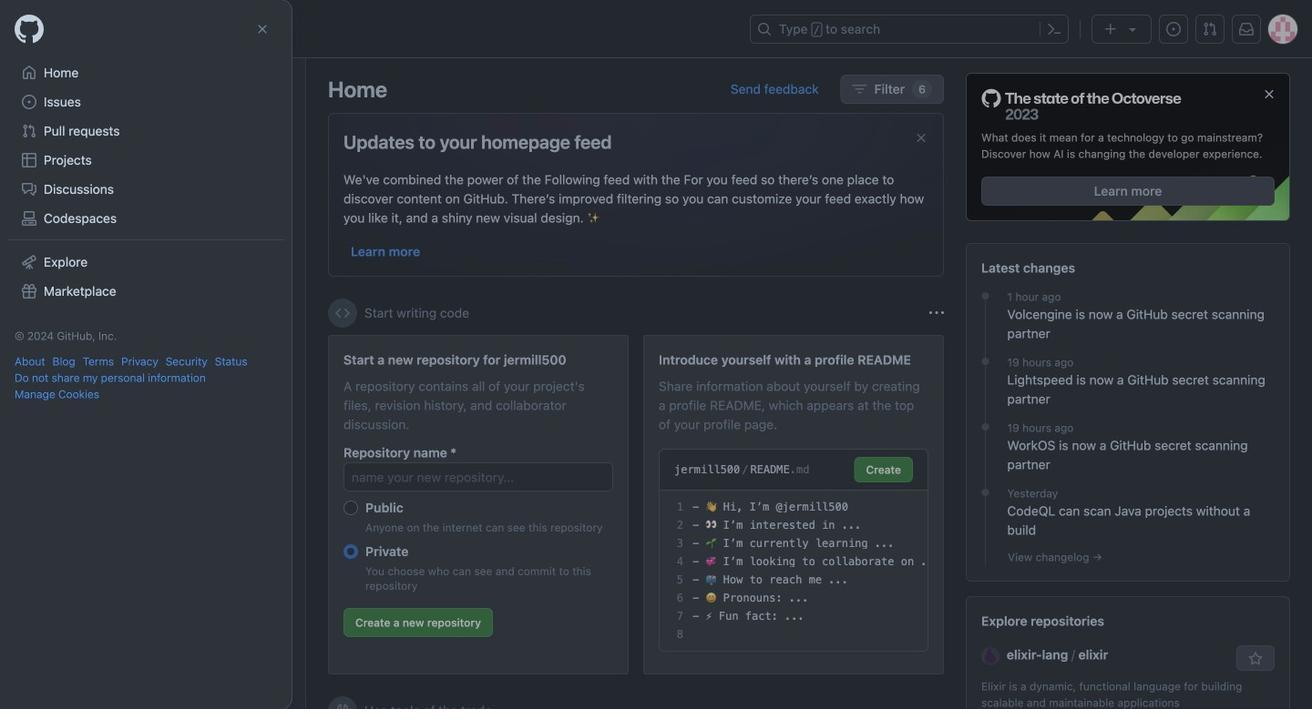 Task type: locate. For each thing, give the bounding box(es) containing it.
1 vertical spatial dot fill image
[[978, 420, 993, 435]]

dot fill image
[[978, 355, 993, 369], [978, 486, 993, 500]]

0 vertical spatial dot fill image
[[978, 289, 993, 304]]

1 dot fill image from the top
[[978, 355, 993, 369]]

explore element
[[966, 73, 1290, 710]]

0 vertical spatial dot fill image
[[978, 355, 993, 369]]

issue opened image
[[1166, 22, 1181, 36]]

1 dot fill image from the top
[[978, 289, 993, 304]]

2 dot fill image from the top
[[978, 486, 993, 500]]

explore repositories navigation
[[966, 597, 1290, 710]]

dot fill image
[[978, 289, 993, 304], [978, 420, 993, 435]]

1 vertical spatial dot fill image
[[978, 486, 993, 500]]



Task type: vqa. For each thing, say whether or not it's contained in the screenshot.
topmost dot fill icon
yes



Task type: describe. For each thing, give the bounding box(es) containing it.
2 dot fill image from the top
[[978, 420, 993, 435]]

account element
[[0, 58, 306, 710]]

command palette image
[[1047, 22, 1062, 36]]

notifications image
[[1239, 22, 1254, 36]]

triangle down image
[[1125, 22, 1140, 36]]

plus image
[[1104, 22, 1118, 36]]

git pull request image
[[1203, 22, 1217, 36]]



